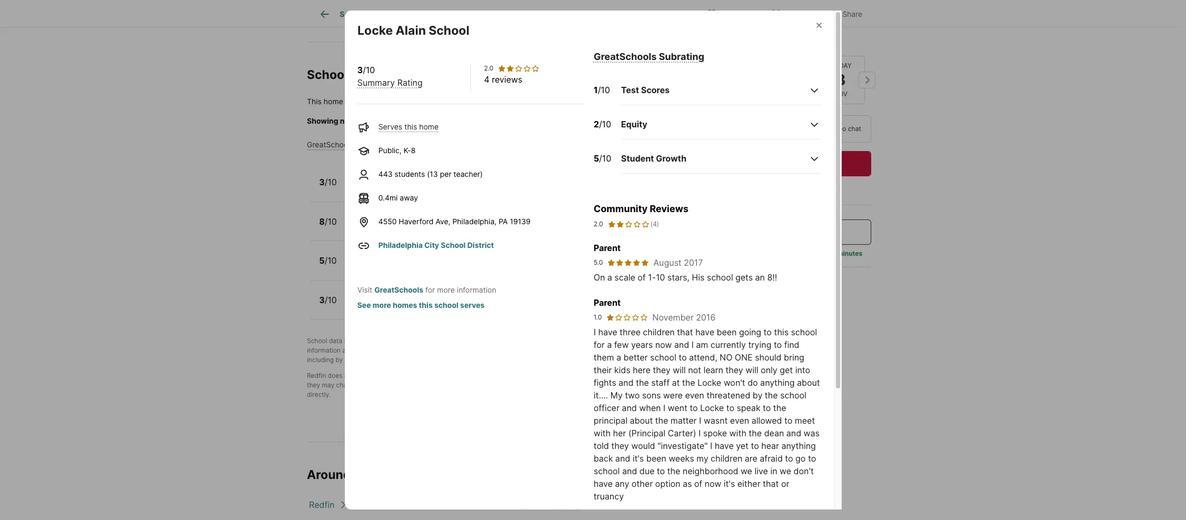 Task type: describe. For each thing, give the bounding box(es) containing it.
all
[[565, 117, 572, 125]]

and down kids
[[619, 377, 634, 388]]

around
[[307, 468, 351, 482]]

per
[[440, 169, 452, 178]]

have down the spoke
[[715, 441, 734, 451]]

greatschools up step,
[[388, 337, 428, 345]]

at
[[672, 377, 680, 388]]

am
[[696, 340, 708, 350]]

and up desired
[[590, 337, 601, 345]]

0 horizontal spatial of
[[638, 272, 646, 283]]

school down "0.3mi"
[[441, 241, 466, 249]]

information inside , a nonprofit organization. redfin recommends buyers and renters use greatschools information and ratings as a
[[307, 347, 341, 355]]

1 vertical spatial rating
[[391, 140, 413, 149]]

locke down search
[[357, 23, 393, 38]]

don't
[[794, 466, 814, 476]]

change
[[336, 381, 358, 389]]

the inside guaranteed to be accurate. to verify school enrollment eligibility, contact the school district directly.
[[615, 381, 625, 389]]

philadelphia city school district link inside "locke alain school" dialog
[[378, 241, 494, 249]]

the up 'allowed'
[[773, 403, 787, 413]]

his
[[692, 272, 705, 283]]

1 vertical spatial been
[[646, 453, 666, 464]]

0 vertical spatial are
[[553, 372, 562, 380]]

1 vertical spatial 5
[[319, 255, 325, 266]]

k- inside "locke alain school" dialog
[[404, 146, 411, 155]]

guaranteed
[[396, 381, 430, 389]]

home up "pennsylvania" 'link'
[[379, 468, 412, 482]]

start an offer
[[762, 277, 816, 288]]

tour via video chat list box
[[707, 115, 872, 143]]

3 inside 3 /10 summary rating
[[357, 65, 363, 75]]

tour
[[805, 125, 818, 133]]

they up staff
[[653, 365, 671, 375]]

greatschools up test
[[594, 51, 657, 62]]

8 /10
[[319, 216, 337, 227]]

city inside "locke alain school" dialog
[[424, 241, 439, 249]]

locke down learn
[[698, 377, 722, 388]]

out
[[793, 9, 806, 18]]

0.5mi
[[467, 302, 486, 311]]

to inside school service boundaries are intended to be used as a reference only; they may change and are not
[[592, 372, 598, 380]]

including
[[307, 356, 334, 364]]

and down "," on the bottom of page
[[422, 347, 433, 355]]

alexander
[[372, 212, 414, 222]]

x-out button
[[762, 2, 815, 24]]

1 horizontal spatial about
[[797, 377, 820, 388]]

redfin link
[[309, 500, 335, 510]]

truancy
[[594, 491, 624, 502]]

a right on
[[608, 272, 612, 283]]

be inside guaranteed to be accurate. to verify school enrollment eligibility, contact the school district directly.
[[440, 381, 447, 389]]

school right his
[[707, 272, 733, 283]]

i have three children that have been going to this school for a few years now and i am currently trying to find them a better school to attend, no one should bring their kids here they will not learn they will only get into fights and the staff at the locke won't do anything about it.... my two sons were even threatened by the school officer and when i went to locke to speak to the principal about the matter i wasnt even allowed to meet with her (principal carter) i spoke with the dean and was told they would "investigate" i have yet to hear anything back and it's been weeks my children are afraid to go to school and due to the neighborhood we live in we don't have any other option as of now it's either that or truancy
[[594, 327, 820, 502]]

1 vertical spatial more
[[373, 301, 391, 310]]

school right c
[[401, 251, 429, 261]]

they down her
[[612, 441, 629, 451]]

determine
[[538, 347, 569, 355]]

live
[[755, 466, 768, 476]]

visit greatschools for more information
[[357, 285, 496, 294]]

and inside school service boundaries are intended to be used as a reference only; they may change and are not
[[360, 381, 371, 389]]

their inside i have three children that have been going to this school for a few years now and i am currently trying to find them a better school to attend, no one should bring their kids here they will not learn they will only get into fights and the staff at the locke won't do anything about it.... my two sons were even threatened by the school officer and when i went to locke to speak to the principal about the matter i wasnt even allowed to meet with her (principal carter) i spoke with the dean and was told they would "investigate" i have yet to hear anything back and it's been weeks my children are afraid to go to school and due to the neighborhood we live in we don't have any other option as of now it's either that or truancy
[[594, 365, 612, 375]]

friday
[[830, 61, 852, 69]]

by inside first step, and conduct their own investigation to determine their desired schools or school districts, including by contacting and visiting the schools themselves.
[[336, 356, 343, 364]]

rating inside 3 /10 summary rating
[[397, 77, 423, 88]]

to left see
[[541, 117, 548, 125]]

property details tab
[[433, 2, 512, 27]]

get
[[780, 365, 793, 375]]

have up am
[[696, 327, 715, 337]]

i left 'wasnt'
[[699, 415, 702, 426]]

parent for have
[[594, 297, 621, 308]]

to right due
[[657, 466, 665, 476]]

reviews
[[650, 203, 689, 214]]

yet
[[736, 441, 749, 451]]

and up any at the bottom of the page
[[622, 466, 637, 476]]

the inside first step, and conduct their own investigation to determine their desired schools or school districts, including by contacting and visiting the schools themselves.
[[414, 356, 424, 364]]

be inside school service boundaries are intended to be used as a reference only; they may change and are not
[[600, 372, 608, 380]]

home right this
[[324, 97, 343, 106]]

teacher)
[[454, 169, 483, 178]]

nearby
[[340, 117, 365, 125]]

schools tab
[[596, 2, 648, 27]]

0 horizontal spatial or
[[382, 372, 388, 380]]

19139
[[510, 217, 531, 226]]

0 vertical spatial now
[[655, 340, 672, 350]]

i left am
[[692, 340, 694, 350]]

information.
[[435, 372, 470, 380]]

0 horizontal spatial about
[[630, 415, 653, 426]]

school down back
[[594, 466, 620, 476]]

i left the spoke
[[699, 428, 701, 439]]

this inside the west philadelphia high school public, 9-12 • serves this home • 0.5mi
[[424, 302, 437, 311]]

next image
[[859, 72, 876, 88]]

locke alain school dialog
[[345, 10, 842, 520]]

to right yet
[[751, 441, 759, 451]]

test
[[621, 85, 639, 95]]

school inside the west philadelphia high school public, 9-12 • serves this home • 0.5mi
[[446, 290, 474, 301]]

august 2017
[[654, 257, 703, 268]]

0 horizontal spatial rating 2.0 out of 5 element
[[498, 64, 540, 73]]

home inside the west philadelphia high school public, 9-12 • serves this home • 0.5mi
[[439, 302, 458, 311]]

use
[[626, 337, 636, 345]]

here
[[633, 365, 651, 375]]

8 inside penn alexander school public, k-8 • nearby school • 0.3mi
[[381, 223, 386, 232]]

0.4mi inside locke alain school public, k-8 • serves this home • 0.4mi
[[463, 184, 482, 193]]

sale & tax history tab
[[512, 2, 596, 27]]

• left "0.3mi"
[[446, 223, 451, 232]]

443 students (13 per teacher)
[[378, 169, 483, 178]]

or inside i have three children that have been going to this school for a few years now and i am currently trying to find them a better school to attend, no one should bring their kids here they will not learn they will only get into fights and the staff at the locke won't do anything about it.... my two sons were even threatened by the school officer and when i went to locke to speak to the principal about the matter i wasnt even allowed to meet with her (principal carter) i spoke with the dean and was told they would "investigate" i have yet to hear anything back and it's been weeks my children are afraid to go to school and due to the neighborhood we live in we don't have any other option as of now it's either that or truancy
[[781, 479, 790, 489]]

november
[[653, 312, 694, 323]]

0.4mi away
[[378, 193, 418, 202]]

tab list containing search
[[307, 0, 657, 27]]

philadelphia inside the west philadelphia high school public, 9-12 • serves this home • 0.5mi
[[372, 290, 423, 301]]

few
[[614, 340, 629, 350]]

k- for alain
[[374, 184, 381, 193]]

• up 0.4mi away
[[388, 184, 392, 193]]

a left first
[[386, 347, 390, 355]]

0 vertical spatial anything
[[760, 377, 795, 388]]

0 horizontal spatial 2.0
[[484, 64, 494, 72]]

ave,
[[436, 217, 450, 226]]

the up option
[[667, 466, 681, 476]]

1 horizontal spatial that
[[763, 479, 779, 489]]

• down "alexander"
[[388, 223, 392, 232]]

public, inside locke alain school public, k-8 • serves this home • 0.4mi
[[349, 184, 372, 193]]

school up showing nearby schools. please check the school district website to see all schools serving this home.
[[452, 97, 477, 106]]

1 with from the left
[[594, 428, 611, 439]]

and up contacting
[[343, 347, 354, 355]]

1 vertical spatial now
[[705, 479, 722, 489]]

a inside school service boundaries are intended to be used as a reference only; they may change and are not
[[634, 372, 638, 380]]

used
[[609, 372, 624, 380]]

the right within
[[376, 97, 387, 106]]

on a scale of 1-10 stars, his school gets an 8!!
[[594, 272, 777, 283]]

test scores
[[621, 85, 670, 95]]

public, inside penn alexander school public, k-8 • nearby school • 0.3mi
[[349, 223, 372, 232]]

this inside locke alain school public, k-8 • serves this home • 0.4mi
[[420, 184, 433, 193]]

(4)
[[651, 220, 659, 228]]

i down the spoke
[[710, 441, 713, 451]]

the down 'allowed'
[[749, 428, 762, 439]]

investigation
[[491, 347, 529, 355]]

as inside school service boundaries are intended to be used as a reference only; they may change and are not
[[626, 372, 633, 380]]

school down property
[[429, 23, 469, 38]]

0.4mi inside "locke alain school" dialog
[[378, 193, 398, 202]]

0 vertical spatial philadelphia city school district link
[[389, 97, 505, 106]]

school inside locke alain school public, k-8 • serves this home • 0.4mi
[[398, 172, 427, 183]]

serves inside "locke alain school" dialog
[[378, 122, 402, 131]]

and down meet
[[787, 428, 802, 439]]

organization.
[[466, 337, 504, 345]]

no
[[720, 352, 733, 363]]

eligibility,
[[561, 381, 589, 389]]

school inside penn alexander school public, k-8 • nearby school • 0.3mi
[[422, 223, 444, 232]]

does
[[328, 372, 343, 380]]

school down high
[[434, 301, 459, 310]]

boundaries
[[518, 372, 551, 380]]

property details
[[445, 10, 500, 19]]

this
[[307, 97, 322, 106]]

on
[[594, 272, 605, 283]]

an inside "locke alain school" dialog
[[755, 272, 765, 283]]

the right at
[[682, 377, 695, 388]]

to left find
[[774, 340, 782, 350]]

&
[[541, 10, 545, 19]]

school left data
[[307, 337, 327, 345]]

1 horizontal spatial their
[[570, 347, 584, 355]]

the down only
[[765, 390, 778, 401]]

subrating
[[659, 51, 704, 62]]

school down service
[[506, 381, 526, 389]]

into
[[795, 365, 810, 375]]

2016
[[696, 312, 716, 323]]

pennsylvania
[[351, 500, 404, 510]]

0 vertical spatial for
[[425, 285, 435, 294]]

buyers
[[568, 337, 588, 345]]

districts,
[[664, 347, 689, 355]]

0 horizontal spatial that
[[677, 327, 693, 337]]

/
[[583, 500, 586, 510]]

they up won't
[[726, 365, 743, 375]]

1 horizontal spatial even
[[730, 415, 749, 426]]

greatschools summary rating link
[[307, 140, 413, 149]]

0 horizontal spatial schools
[[307, 67, 355, 82]]

for inside i have three children that have been going to this school for a few years now and i am currently trying to find them a better school to attend, no one should bring their kids here they will not learn they will only get into fights and the staff at the locke won't do anything about it.... my two sons were even threatened by the school officer and when i went to locke to speak to the principal about the matter i wasnt even allowed to meet with her (principal carter) i spoke with the dean and was told they would "investigate" i have yet to hear anything back and it's been weeks my children are afraid to go to school and due to the neighborhood we live in we don't have any other option as of now it's either that or truancy
[[594, 340, 605, 350]]

schools.
[[367, 117, 397, 125]]

and down 'two'
[[622, 403, 637, 413]]

serves inside the west philadelphia high school public, 9-12 • serves this home • 0.5mi
[[398, 302, 422, 311]]

0 vertical spatial more
[[437, 285, 455, 294]]

have down 1.0
[[598, 327, 617, 337]]

1 vertical spatial are
[[373, 381, 382, 389]]

greatschools up "homes" on the left of page
[[374, 285, 423, 294]]

1 horizontal spatial an
[[784, 277, 794, 288]]

0 vertical spatial city
[[435, 97, 450, 106]]

locke up 'wasnt'
[[700, 403, 724, 413]]

summary inside 3 /10 summary rating
[[357, 77, 395, 88]]

3 up the 8 /10 in the top of the page
[[319, 177, 325, 187]]

by inside i have three children that have been going to this school for a few years now and i am currently trying to find them a better school to attend, no one should bring their kids here they will not learn they will only get into fights and the staff at the locke won't do anything about it.... my two sons were even threatened by the school officer and when i went to locke to speak to the principal about the matter i wasnt even allowed to meet with her (principal carter) i spoke with the dean and was told they would "investigate" i have yet to hear anything back and it's been weeks my children are afraid to go to school and due to the neighborhood we live in we don't have any other option as of now it's either that or truancy
[[753, 390, 763, 401]]

penn campus shopping / west philly link
[[485, 500, 632, 510]]

the down when
[[655, 415, 668, 426]]

public, inside "locke alain school" dialog
[[378, 146, 402, 155]]

showing
[[307, 117, 338, 125]]

1 we from the left
[[741, 466, 752, 476]]

1 horizontal spatial children
[[711, 453, 743, 464]]

school up find
[[791, 327, 817, 337]]

1 horizontal spatial 2.0
[[594, 220, 603, 228]]

2 will from the left
[[746, 365, 759, 375]]

penn for penn campus shopping / west philly
[[485, 500, 505, 510]]

information inside "locke alain school" dialog
[[457, 285, 496, 294]]

three
[[620, 327, 641, 337]]

5 inside "locke alain school" dialog
[[594, 153, 599, 164]]

spoke
[[703, 428, 727, 439]]

one
[[735, 352, 753, 363]]

1
[[594, 85, 598, 95]]

.
[[505, 97, 507, 106]]

443
[[378, 169, 393, 178]]

and up redfin does not endorse or guarantee this information.
[[378, 356, 389, 364]]

visiting
[[391, 356, 412, 364]]

1 horizontal spatial west
[[588, 500, 608, 510]]

schools inside tab
[[608, 10, 637, 19]]

a left few
[[607, 340, 612, 350]]

going
[[739, 327, 762, 337]]

i left went
[[663, 403, 666, 413]]

allowed
[[752, 415, 782, 426]]

philadelphia inside "locke alain school" dialog
[[378, 241, 423, 249]]

should
[[755, 352, 782, 363]]

august
[[654, 257, 682, 268]]

3 left see
[[319, 295, 325, 305]]

the right check
[[447, 117, 458, 125]]

serves inside locke alain school public, k-8 • serves this home • 0.4mi
[[394, 184, 418, 193]]

locke alain school element
[[357, 10, 482, 38]]

and left am
[[674, 340, 689, 350]]

minutes
[[838, 250, 863, 258]]

high
[[424, 290, 444, 301]]

kids
[[614, 365, 631, 375]]

ratings
[[356, 347, 376, 355]]

overview
[[389, 10, 421, 19]]

1 horizontal spatial been
[[717, 327, 737, 337]]

or inside first step, and conduct their own investigation to determine their desired schools or school districts, including by contacting and visiting the schools themselves.
[[634, 347, 641, 355]]

16
[[829, 250, 836, 258]]

guaranteed to be accurate. to verify school enrollment eligibility, contact the school district directly.
[[307, 381, 669, 399]]

to up trying
[[764, 327, 772, 337]]

see more homes this school serves link
[[357, 301, 485, 310]]

via
[[820, 125, 829, 133]]

to left go
[[785, 453, 793, 464]]

as inside , a nonprofit organization. redfin recommends buyers and renters use greatschools information and ratings as a
[[378, 347, 385, 355]]

do
[[748, 377, 758, 388]]

3 inside friday 3 nov
[[836, 70, 846, 89]]

alain for locke alain school
[[396, 23, 426, 38]]

friday 3 nov
[[830, 61, 852, 98]]

to inside guaranteed to be accurate. to verify school enrollment eligibility, contact the school district directly.
[[432, 381, 438, 389]]



Task type: locate. For each thing, give the bounding box(es) containing it.
2 horizontal spatial or
[[781, 479, 790, 489]]

1 vertical spatial serves
[[394, 184, 418, 193]]

2 vertical spatial serves
[[398, 302, 422, 311]]

homes
[[393, 301, 417, 310]]

alain for locke alain school public, k-8 • serves this home • 0.4mi
[[375, 172, 396, 183]]

an left 8!!
[[755, 272, 765, 283]]

to right go
[[808, 453, 816, 464]]

see
[[550, 117, 562, 125]]

5 left 'lea'
[[319, 255, 325, 266]]

2 vertical spatial by
[[753, 390, 763, 401]]

to up matter
[[690, 403, 698, 413]]

bring
[[784, 352, 805, 363]]

to up contact
[[592, 372, 598, 380]]

as right ratings
[[378, 347, 385, 355]]

not inside school service boundaries are intended to be used as a reference only; they may change and are not
[[384, 381, 394, 389]]

philadelphia
[[389, 97, 434, 106], [378, 241, 423, 249], [372, 290, 423, 301], [420, 500, 468, 510]]

1 horizontal spatial 5 /10
[[594, 153, 611, 164]]

parent up 1.0
[[594, 297, 621, 308]]

redfin for redfin does not endorse or guarantee this information.
[[307, 372, 326, 380]]

0 horizontal spatial children
[[643, 327, 675, 337]]

1 horizontal spatial be
[[600, 372, 608, 380]]

school up here at the bottom of page
[[642, 347, 662, 355]]

2 vertical spatial schools
[[426, 356, 449, 364]]

None button
[[713, 55, 761, 105], [765, 56, 813, 104], [817, 56, 865, 104], [713, 55, 761, 105], [765, 56, 813, 104], [817, 56, 865, 104]]

this inside i have three children that have been going to this school for a few years now and i am currently trying to find them a better school to attend, no one should bring their kids here they will not learn they will only get into fights and the staff at the locke won't do anything about it.... my two sons were even threatened by the school officer and when i went to locke to speak to the principal about the matter i wasnt even allowed to meet with her (principal carter) i spoke with the dean and was told they would "investigate" i have yet to hear anything back and it's been weeks my children are afraid to go to school and due to the neighborhood we live in we don't have any other option as of now it's either that or truancy
[[774, 327, 789, 337]]

principal
[[594, 415, 628, 426]]

went
[[668, 403, 688, 413]]

for up see more homes this school serves link
[[425, 285, 435, 294]]

district down philadelphia,
[[467, 241, 494, 249]]

• down teacher)
[[457, 184, 461, 193]]

1 horizontal spatial more
[[437, 285, 455, 294]]

student growth
[[621, 153, 687, 164]]

district down .
[[485, 117, 510, 125]]

not inside i have three children that have been going to this school for a few years now and i am currently trying to find them a better school to attend, no one should bring their kids here they will not learn they will only get into fights and the staff at the locke won't do anything about it.... my two sons were even threatened by the school officer and when i went to locke to speak to the principal about the matter i wasnt even allowed to meet with her (principal carter) i spoke with the dean and was told they would "investigate" i have yet to hear anything back and it's been weeks my children are afraid to go to school and due to the neighborhood we live in we don't have any other option as of now it's either that or truancy
[[688, 365, 701, 375]]

school up 'two'
[[627, 381, 646, 389]]

1 will from the left
[[673, 365, 686, 375]]

1 3 /10 from the top
[[319, 177, 337, 187]]

2 horizontal spatial as
[[683, 479, 692, 489]]

west inside the west philadelphia high school public, 9-12 • serves this home • 0.5mi
[[349, 290, 370, 301]]

5 /10 down 2 /10
[[594, 153, 611, 164]]

it's
[[633, 453, 644, 464], [724, 479, 735, 489]]

• right 12
[[392, 302, 396, 311]]

to
[[479, 381, 486, 389]]

better
[[624, 352, 648, 363]]

children
[[643, 327, 675, 337], [711, 453, 743, 464]]

2 horizontal spatial are
[[745, 453, 758, 464]]

have up truancy
[[594, 479, 613, 489]]

penn for penn alexander school public, k-8 • nearby school • 0.3mi
[[349, 212, 370, 222]]

west philadelphia high school public, 9-12 • serves this home • 0.5mi
[[349, 290, 486, 311]]

to inside first step, and conduct their own investigation to determine their desired schools or school districts, including by contacting and visiting the schools themselves.
[[531, 347, 537, 355]]

0 horizontal spatial we
[[741, 466, 752, 476]]

k-
[[404, 146, 411, 155], [374, 184, 381, 193], [374, 223, 381, 232]]

by right provided
[[379, 337, 386, 345]]

0 horizontal spatial for
[[425, 285, 435, 294]]

greatschools subrating link
[[594, 51, 704, 62]]

k- inside locke alain school public, k-8 • serves this home • 0.4mi
[[374, 184, 381, 193]]

0.4mi up "alexander"
[[378, 193, 398, 202]]

check
[[424, 117, 445, 125]]

not up change
[[344, 372, 354, 380]]

1 horizontal spatial schools
[[608, 10, 637, 19]]

0 horizontal spatial 5 /10
[[319, 255, 337, 266]]

k- for alexander
[[374, 223, 381, 232]]

x-
[[786, 9, 793, 18]]

option
[[707, 115, 783, 143]]

be down information.
[[440, 381, 447, 389]]

public, up 443 at top left
[[378, 146, 402, 155]]

1 horizontal spatial with
[[730, 428, 747, 439]]

1 vertical spatial even
[[730, 415, 749, 426]]

0 horizontal spatial be
[[440, 381, 447, 389]]

philadelphia,
[[453, 217, 497, 226]]

scale
[[615, 272, 635, 283]]

video
[[830, 125, 847, 133]]

meet
[[795, 415, 815, 426]]

they inside school service boundaries are intended to be used as a reference only; they may change and are not
[[307, 381, 320, 389]]

8 inside locke alain school public, k-8 • serves this home • 0.4mi
[[381, 184, 386, 193]]

it's down would
[[633, 453, 644, 464]]

now down neighborhood
[[705, 479, 722, 489]]

0 horizontal spatial their
[[461, 347, 475, 355]]

find
[[784, 340, 800, 350]]

1 vertical spatial children
[[711, 453, 743, 464]]

0 vertical spatial by
[[379, 337, 386, 345]]

1 vertical spatial city
[[424, 241, 439, 249]]

to up 'allowed'
[[763, 403, 771, 413]]

the down here at the bottom of page
[[636, 377, 649, 388]]

0 vertical spatial parent
[[594, 243, 621, 253]]

to down the threatened
[[727, 403, 735, 413]]

of inside i have three children that have been going to this school for a few years now and i am currently trying to find them a better school to attend, no one should bring their kids here they will not learn they will only get into fights and the staff at the locke won't do anything about it.... my two sons were even threatened by the school officer and when i went to locke to speak to the principal about the matter i wasnt even allowed to meet with her (principal carter) i spoke with the dean and was told they would "investigate" i have yet to hear anything back and it's been weeks my children are afraid to go to school and due to the neighborhood we live in we don't have any other option as of now it's either that or truancy
[[694, 479, 703, 489]]

overview tab
[[377, 2, 433, 27]]

1 horizontal spatial schools
[[574, 117, 601, 125]]

sons
[[642, 390, 661, 401]]

1 vertical spatial anything
[[782, 441, 816, 451]]

1 horizontal spatial rating 2.0 out of 5 element
[[607, 219, 650, 229]]

1 vertical spatial about
[[630, 415, 653, 426]]

1 vertical spatial or
[[382, 372, 388, 380]]

schedule
[[761, 159, 799, 169]]

3 down friday
[[836, 70, 846, 89]]

rating 2.0 out of 5 element
[[498, 64, 540, 73], [607, 219, 650, 229]]

1 horizontal spatial 5
[[594, 153, 599, 164]]

3 /10 up the 8 /10 in the top of the page
[[319, 177, 337, 187]]

1 horizontal spatial information
[[457, 285, 496, 294]]

student growth button
[[621, 144, 821, 174]]

school up serves
[[446, 290, 474, 301]]

district inside guaranteed to be accurate. to verify school enrollment eligibility, contact the school district directly.
[[648, 381, 669, 389]]

school inside first step, and conduct their own investigation to determine their desired schools or school districts, including by contacting and visiting the schools themselves.
[[642, 347, 662, 355]]

school up nearby
[[416, 212, 444, 222]]

see more homes this school serves
[[357, 301, 485, 310]]

greatschools link
[[374, 285, 423, 294]]

and
[[590, 337, 601, 345], [674, 340, 689, 350], [343, 347, 354, 355], [422, 347, 433, 355], [378, 356, 389, 364], [619, 377, 634, 388], [360, 381, 371, 389], [622, 403, 637, 413], [787, 428, 802, 439], [616, 453, 630, 464], [622, 466, 637, 476]]

own
[[477, 347, 489, 355]]

schools down conduct
[[426, 356, 449, 364]]

due
[[640, 466, 655, 476]]

by up does
[[336, 356, 343, 364]]

5 /10 inside "locke alain school" dialog
[[594, 153, 611, 164]]

1 horizontal spatial or
[[634, 347, 641, 355]]

alain inside locke alain school element
[[396, 23, 426, 38]]

locke inside locke alain school public, k-8 • serves this home • 0.4mi
[[349, 172, 373, 183]]

1 horizontal spatial by
[[379, 337, 386, 345]]

penn inside penn alexander school public, k-8 • nearby school • 0.3mi
[[349, 212, 370, 222]]

anything down only
[[760, 377, 795, 388]]

away
[[400, 193, 418, 202]]

redfin inside , a nonprofit organization. redfin recommends buyers and renters use greatschools information and ratings as a
[[506, 337, 525, 345]]

is left within
[[345, 97, 351, 106]]

1 parent from the top
[[594, 243, 621, 253]]

to down information.
[[432, 381, 438, 389]]

5.0
[[594, 258, 603, 266]]

not down attend,
[[688, 365, 701, 375]]

alain inside locke alain school public, k-8 • serves this home • 0.4mi
[[375, 172, 396, 183]]

we up either
[[741, 466, 752, 476]]

weeks
[[669, 453, 694, 464]]

home inside locke alain school public, k-8 • serves this home • 0.4mi
[[435, 184, 455, 193]]

her
[[613, 428, 626, 439]]

2 horizontal spatial schools
[[610, 347, 633, 355]]

3 /10 left see
[[319, 295, 337, 305]]

3 /10 for locke
[[319, 177, 337, 187]]

school right check
[[460, 117, 483, 125]]

nearby
[[394, 223, 419, 232]]

i down 1.0
[[594, 327, 596, 337]]

8
[[411, 146, 416, 155], [381, 184, 386, 193], [319, 216, 325, 227], [381, 223, 386, 232]]

penn left '4550' on the top left of page
[[349, 212, 370, 222]]

school inside penn alexander school public, k-8 • nearby school • 0.3mi
[[416, 212, 444, 222]]

0 horizontal spatial with
[[594, 428, 611, 439]]

1 horizontal spatial will
[[746, 365, 759, 375]]

home inside "locke alain school" dialog
[[419, 122, 439, 131]]

tab list
[[307, 0, 657, 27]]

parent for a
[[594, 243, 621, 253]]

locke left 443 at top left
[[349, 172, 373, 183]]

contacting
[[345, 356, 376, 364]]

0 vertical spatial district
[[485, 117, 510, 125]]

1 horizontal spatial not
[[384, 381, 394, 389]]

penn alexander school public, k-8 • nearby school • 0.3mi
[[349, 212, 472, 232]]

dean
[[764, 428, 784, 439]]

1 vertical spatial by
[[336, 356, 343, 364]]

0 vertical spatial redfin
[[506, 337, 525, 345]]

locke alain school
[[357, 23, 469, 38]]

when
[[639, 403, 661, 413]]

district
[[478, 97, 505, 106], [467, 241, 494, 249]]

scores
[[641, 85, 670, 95]]

more
[[437, 285, 455, 294], [373, 301, 391, 310]]

1 horizontal spatial of
[[694, 479, 703, 489]]

1 vertical spatial district
[[648, 381, 669, 389]]

information up "including"
[[307, 347, 341, 355]]

1 vertical spatial west
[[588, 500, 608, 510]]

9-
[[374, 302, 382, 311]]

0 horizontal spatial district
[[485, 117, 510, 125]]

greatschools summary rating
[[307, 140, 413, 149]]

been up currently
[[717, 327, 737, 337]]

/10 inside 3 /10 summary rating
[[363, 65, 375, 75]]

and right back
[[616, 453, 630, 464]]

to up "only;"
[[679, 352, 687, 363]]

enrollment
[[528, 381, 559, 389]]

0 horizontal spatial not
[[344, 372, 354, 380]]

0 horizontal spatial been
[[646, 453, 666, 464]]

0 vertical spatial of
[[638, 272, 646, 283]]

1 vertical spatial be
[[440, 381, 447, 389]]

school up philadelphia city school district
[[422, 223, 444, 232]]

0 vertical spatial schools
[[608, 10, 637, 19]]

directly.
[[307, 391, 331, 399]]

serving
[[603, 117, 629, 125]]

or down use
[[634, 347, 641, 355]]

0 vertical spatial is
[[345, 97, 351, 106]]

west right /
[[588, 500, 608, 510]]

district
[[485, 117, 510, 125], [648, 381, 669, 389]]

a right "," on the bottom of page
[[432, 337, 435, 345]]

option
[[655, 479, 681, 489]]

other
[[632, 479, 653, 489]]

summary down "schools." at the left of the page
[[356, 140, 389, 149]]

redfin up may
[[307, 372, 326, 380]]

renters
[[603, 337, 624, 345]]

about down into
[[797, 377, 820, 388]]

0 vertical spatial 5 /10
[[594, 153, 611, 164]]

students
[[395, 169, 425, 178]]

is for within
[[345, 97, 351, 106]]

1-
[[648, 272, 656, 283]]

2 /10
[[594, 119, 611, 130]]

city down ave,
[[424, 241, 439, 249]]

rating 5.0 out of 5 element
[[607, 258, 649, 267]]

for up them
[[594, 340, 605, 350]]

they
[[653, 365, 671, 375], [726, 365, 743, 375], [307, 381, 320, 389], [612, 441, 629, 451]]

greatschools down showing in the top left of the page
[[307, 140, 354, 149]]

0 horizontal spatial will
[[673, 365, 686, 375]]

a down few
[[617, 352, 621, 363]]

two
[[625, 390, 640, 401]]

school up reference
[[650, 352, 677, 363]]

by
[[379, 337, 386, 345], [336, 356, 343, 364], [753, 390, 763, 401]]

school data is provided by greatschools
[[307, 337, 428, 345]]

philadelphia city school district link up check
[[389, 97, 505, 106]]

rating 1.0 out of 5 element
[[606, 313, 648, 322]]

0 horizontal spatial information
[[307, 347, 341, 355]]

k- inside penn alexander school public, k-8 • nearby school • 0.3mi
[[374, 223, 381, 232]]

0 vertical spatial district
[[478, 97, 505, 106]]

it....
[[594, 390, 608, 401]]

favorite button
[[698, 2, 758, 24]]

2 vertical spatial as
[[683, 479, 692, 489]]

• left 0.5mi
[[460, 302, 465, 311]]

with up told
[[594, 428, 611, 439]]

1 horizontal spatial are
[[553, 372, 562, 380]]

1 horizontal spatial 0.4mi
[[463, 184, 482, 193]]

growth
[[656, 153, 687, 164]]

and down endorse
[[360, 381, 371, 389]]

neighborhood
[[683, 466, 738, 476]]

3 up within
[[357, 65, 363, 75]]

2 horizontal spatial by
[[753, 390, 763, 401]]

district down reference
[[648, 381, 669, 389]]

schools up this
[[307, 67, 355, 82]]

0 vertical spatial children
[[643, 327, 675, 337]]

5 /10 left 'lea'
[[319, 255, 337, 266]]

0 vertical spatial serves
[[378, 122, 402, 131]]

district inside "locke alain school" dialog
[[467, 241, 494, 249]]

first
[[392, 347, 404, 355]]

public, inside the west philadelphia high school public, 9-12 • serves this home • 0.5mi
[[349, 302, 372, 311]]

k- down "alexander"
[[374, 223, 381, 232]]

reference
[[640, 372, 668, 380]]

0 horizontal spatial are
[[373, 381, 382, 389]]

any
[[615, 479, 629, 489]]

november 2016
[[653, 312, 716, 323]]

1 horizontal spatial as
[[626, 372, 633, 380]]

redfin does not endorse or guarantee this information.
[[307, 372, 470, 380]]

be up contact
[[600, 372, 608, 380]]

reviews
[[492, 74, 523, 85]]

to left meet
[[785, 415, 793, 426]]

an left offer
[[784, 277, 794, 288]]

only;
[[670, 372, 684, 380]]

rating up this home is within the philadelphia city school district .
[[397, 77, 423, 88]]

is for provided
[[344, 337, 349, 345]]

guarantee
[[390, 372, 420, 380]]

school down get
[[780, 390, 807, 401]]

will up do
[[746, 365, 759, 375]]

them
[[594, 352, 614, 363]]

0 vertical spatial it's
[[633, 453, 644, 464]]

2 we from the left
[[780, 466, 792, 476]]

1 vertical spatial summary
[[356, 140, 389, 149]]

1 vertical spatial penn
[[485, 500, 505, 510]]

0 horizontal spatial schools
[[426, 356, 449, 364]]

2 parent from the top
[[594, 297, 621, 308]]

1 vertical spatial redfin
[[307, 372, 326, 380]]

0 horizontal spatial it's
[[633, 453, 644, 464]]

are inside i have three children that have been going to this school for a few years now and i am currently trying to find them a better school to attend, no one should bring their kids here they will not learn they will only get into fights and the staff at the locke won't do anything about it.... my two sons were even threatened by the school officer and when i went to locke to speak to the principal about the matter i wasnt even allowed to meet with her (principal carter) i spoke with the dean and was told they would "investigate" i have yet to hear anything back and it's been weeks my children are afraid to go to school and due to the neighborhood we live in we don't have any other option as of now it's either that or truancy
[[745, 453, 758, 464]]

2 vertical spatial are
[[745, 453, 758, 464]]

start
[[762, 277, 782, 288]]

0 horizontal spatial an
[[755, 272, 765, 283]]

is
[[345, 97, 351, 106], [344, 337, 349, 345]]

12
[[382, 302, 390, 311]]

more up see more homes this school serves link
[[437, 285, 455, 294]]

0 vertical spatial information
[[457, 285, 496, 294]]

tax
[[547, 10, 558, 19]]

parent up the 5.0 at the right of page
[[594, 243, 621, 253]]

wasnt
[[704, 415, 728, 426]]

home down this home is within the philadelphia city school district .
[[419, 122, 439, 131]]

trying
[[749, 340, 772, 350]]

0 horizontal spatial west
[[349, 290, 370, 301]]

either
[[738, 479, 761, 489]]

1 vertical spatial district
[[467, 241, 494, 249]]

summary rating link
[[357, 77, 423, 88]]

greatschools inside , a nonprofit organization. redfin recommends buyers and renters use greatschools information and ratings as a
[[638, 337, 678, 345]]

the down used at the right of the page
[[615, 381, 625, 389]]

3 /10 for west
[[319, 295, 337, 305]]

2 3 /10 from the top
[[319, 295, 337, 305]]

0 vertical spatial schools
[[574, 117, 601, 125]]

redfin for redfin
[[309, 500, 335, 510]]

serves up public, k-8
[[378, 122, 402, 131]]

school inside school service boundaries are intended to be used as a reference only; they may change and are not
[[472, 372, 492, 380]]

desired
[[586, 347, 608, 355]]

1 vertical spatial that
[[763, 479, 779, 489]]

2.0 up 4
[[484, 64, 494, 72]]

1 vertical spatial rating 2.0 out of 5 element
[[607, 219, 650, 229]]

8 inside "locke alain school" dialog
[[411, 146, 416, 155]]

school
[[460, 117, 483, 125], [422, 223, 444, 232], [707, 272, 733, 283], [434, 301, 459, 310], [791, 327, 817, 337], [642, 347, 662, 355], [650, 352, 677, 363], [506, 381, 526, 389], [627, 381, 646, 389], [780, 390, 807, 401], [594, 466, 620, 476]]

stars,
[[668, 272, 690, 283]]

would
[[631, 441, 655, 451]]

1 horizontal spatial penn
[[485, 500, 505, 510]]

0 vertical spatial 3 /10
[[319, 177, 337, 187]]

as inside i have three children that have been going to this school for a few years now and i am currently trying to find them a better school to attend, no one should bring their kids here they will not learn they will only get into fights and the staff at the locke won't do anything about it.... my two sons were even threatened by the school officer and when i went to locke to speak to the principal about the matter i wasnt even allowed to meet with her (principal carter) i spoke with the dean and was told they would "investigate" i have yet to hear anything back and it's been weeks my children are afraid to go to school and due to the neighborhood we live in we don't have any other option as of now it's either that or truancy
[[683, 479, 692, 489]]

1 vertical spatial 3 /10
[[319, 295, 337, 305]]

1 horizontal spatial it's
[[724, 479, 735, 489]]

0 vertical spatial even
[[685, 390, 704, 401]]

as right used at the right of the page
[[626, 372, 633, 380]]

2 with from the left
[[730, 428, 747, 439]]

search
[[340, 10, 365, 19]]

0 vertical spatial or
[[634, 347, 641, 355]]

0 vertical spatial rating 2.0 out of 5 element
[[498, 64, 540, 73]]

1 vertical spatial schools
[[610, 347, 633, 355]]

2 vertical spatial k-
[[374, 223, 381, 232]]



Task type: vqa. For each thing, say whether or not it's contained in the screenshot.
Privacy Policy LINK
no



